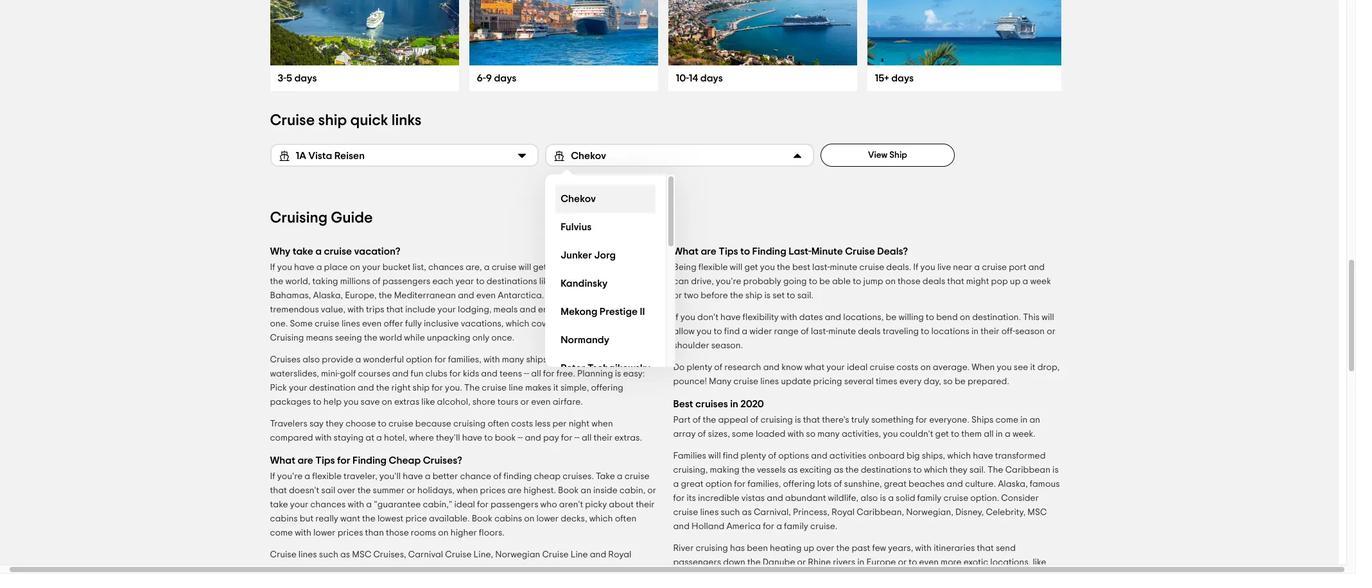 Task type: vqa. For each thing, say whether or not it's contained in the screenshot.
Kandinsky
yes



Task type: locate. For each thing, give the bounding box(es) containing it.
they inside families will find plenty of options and activities onboard big ships, which have transformed cruising, making the vessels as exciting as the destinations to which they sail. the caribbean is a great option for families, offering lots of sunshine, great beaches and culture. alaska, famous for its incredible vistas and abundant wildlife, also is a solid family cruise option. consider cruise lines such as carnival, princess, royal caribbean, norwegian, disney, celebrity, msc and holland america for a family cruise.
[[950, 466, 968, 475]]

river
[[673, 545, 694, 554], [724, 573, 744, 575], [900, 573, 921, 575]]

2 horizontal spatial their
[[981, 327, 1000, 336]]

to inside part of the appeal of cruising is that there's truly something for everyone. ships come in an array of sizes, some loaded with so many activities, you couldn't get to them all in a week.
[[951, 430, 959, 439]]

1 horizontal spatial up
[[1010, 277, 1021, 286]]

line,
[[474, 551, 493, 560]]

1 vertical spatial costs
[[511, 420, 533, 429]]

1 vertical spatial over
[[816, 545, 834, 554]]

prepared.
[[968, 378, 1009, 387]]

cruise inside cruises also provide a wonderful option for families, with many ships offering things like waterslides, mini-golf courses and fun clubs for kids and teens -- all for free. planning is easy: pick your destination and the right ship for you. the cruise line makes it simple, offering packages to help you save on extras like alcohol, shore tours or even airfare.
[[482, 384, 507, 393]]

-
[[524, 370, 527, 379], [527, 370, 529, 379], [518, 434, 520, 443], [520, 434, 523, 443], [575, 434, 577, 443], [577, 434, 580, 443], [625, 565, 627, 574], [627, 565, 630, 574]]

option up fun
[[406, 356, 433, 365]]

1 horizontal spatial also
[[861, 494, 878, 503]]

1 horizontal spatial lower
[[537, 515, 559, 524]]

chekov button
[[545, 144, 814, 167]]

higher
[[451, 529, 477, 538]]

quick
[[350, 113, 388, 128]]

finding left last-
[[752, 247, 786, 257]]

0 vertical spatial cruises
[[592, 263, 622, 272]]

those inside if you're a flexible traveler, you'll have a better chance of finding cheap cruises. take a cruise that doesn't sail over the summer or holidays, when prices are highest. book an inside cabin, or take your chances with a "guarantee cabin," ideal for passengers who aren't picky about their cabins but really want the lowest price available. book cabins on lower decks, which often come with lower prices than those rooms on higher floors.
[[386, 529, 409, 538]]

destination.
[[972, 313, 1021, 322]]

tips up sail
[[315, 456, 335, 466]]

for down clubs on the bottom
[[432, 384, 443, 393]]

1 vertical spatial option
[[706, 480, 732, 489]]

caribbean inside families will find plenty of options and activities onboard big ships, which have transformed cruising, making the vessels as exciting as the destinations to which they sail. the caribbean is a great option for families, offering lots of sunshine, great beaches and culture. alaska, famous for its incredible vistas and abundant wildlife, also is a solid family cruise option. consider cruise lines such as carnival, princess, royal caribbean, norwegian, disney, celebrity, msc and holland america for a family cruise.
[[1005, 466, 1051, 475]]

up up "rhine"
[[804, 545, 814, 554]]

tours inside cruises also provide a wonderful option for families, with many ships offering things like waterslides, mini-golf courses and fun clubs for kids and teens -- all for free. planning is easy: pick your destination and the right ship for you. the cruise line makes it simple, offering packages to help you save on extras like alcohol, shore tours or even airfare.
[[497, 398, 518, 407]]

even up lodging,
[[476, 292, 496, 301]]

even
[[476, 292, 496, 301], [362, 320, 382, 329], [531, 398, 551, 407], [919, 559, 939, 568]]

is left the set
[[764, 292, 771, 301]]

1 horizontal spatial get
[[744, 263, 758, 272]]

caribbean, down solid
[[857, 509, 904, 518]]

all inside travelers say they choose to cruise because cruising often costs less per night when compared with staying at a hotel, where they'll have to book -- and pay for -- all their extras.
[[582, 434, 592, 443]]

as
[[788, 466, 798, 475], [834, 466, 844, 475], [742, 509, 752, 518], [340, 551, 350, 560], [483, 565, 493, 574], [510, 565, 520, 574]]

lines up seeing
[[342, 320, 360, 329]]

might
[[966, 277, 989, 286], [436, 565, 459, 574]]

msc inside families will find plenty of options and activities onboard big ships, which have transformed cruising, making the vessels as exciting as the destinations to which they sail. the caribbean is a great option for families, offering lots of sunshine, great beaches and culture. alaska, famous for its incredible vistas and abundant wildlife, also is a solid family cruise option. consider cruise lines such as carnival, princess, royal caribbean, norwegian, disney, celebrity, msc and holland america for a family cruise.
[[1028, 509, 1047, 518]]

solid
[[896, 494, 915, 503]]

staying
[[334, 434, 364, 443]]

you left see
[[997, 363, 1012, 372]]

1a vista reisen
[[296, 151, 365, 161]]

offer inside cruise lines such as msc cruises, carnival cruise line, norwegian cruise line and royal caribbean international offer rates that might drop as low as $75 per person per night -- an
[[372, 565, 392, 574]]

msc
[[1028, 509, 1047, 518], [352, 551, 371, 560]]

say
[[309, 420, 324, 429]]

0 horizontal spatial option
[[406, 356, 433, 365]]

1 vertical spatial take
[[270, 501, 288, 510]]

such
[[721, 509, 740, 518], [319, 551, 338, 560]]

1 vertical spatial flexible
[[312, 473, 342, 482]]

cruise inside travelers say they choose to cruise because cruising often costs less per night when compared with staying at a hotel, where they'll have to book -- and pay for -- all their extras.
[[388, 420, 413, 429]]

1 horizontal spatial be
[[886, 313, 897, 322]]

0 vertical spatial passengers
[[383, 277, 430, 286]]

that left doesn't
[[270, 487, 287, 496]]

0 horizontal spatial get
[[533, 263, 547, 272]]

where
[[409, 434, 434, 443]]

pick
[[270, 384, 287, 393]]

on inside cruises also provide a wonderful option for families, with many ships offering things like waterslides, mini-golf courses and fun clubs for kids and teens -- all for free. planning is easy: pick your destination and the right ship for you. the cruise line makes it simple, offering packages to help you save on extras like alcohol, shore tours or even airfare.
[[382, 398, 392, 407]]

or inside the being flexible will get you the best last-minute cruise deals. if you live near a cruise port and can drive, you're probably going to be able to jump on those deals that might pop up a week or two before the ship is set to sail.
[[673, 292, 682, 301]]

so inside part of the appeal of cruising is that there's truly something for everyone. ships come in an array of sizes, some loaded with so many activities, you couldn't get to them all in a week.
[[806, 430, 816, 439]]

be down average.
[[955, 378, 966, 387]]

locations, inside "if you don't have flexibility with dates and locations, be willing to bend on destination. this will allow you to find a wider range of last-minute deals traveling to locations in their off-season or shoulder season."
[[843, 313, 884, 322]]

plenty
[[687, 363, 712, 372], [741, 452, 766, 461]]

1 horizontal spatial such
[[721, 509, 740, 518]]

if up allow
[[673, 313, 679, 322]]

0 horizontal spatial you're
[[277, 473, 303, 482]]

2 vertical spatial offering
[[783, 480, 815, 489]]

0 vertical spatial tours
[[601, 320, 622, 329]]

such up international
[[319, 551, 338, 560]]

offering down 'planning'
[[591, 384, 623, 393]]

0 horizontal spatial tours
[[497, 398, 518, 407]]

0 horizontal spatial lower
[[313, 529, 336, 538]]

mekong inside river cruising has been heating up over the past few years, with itineraries that send passengers down the danube or rhine rivers in europe or to even more exotic locations, like the mekong river in cambodia or vietnam or the volga river in russia. popular river cruis
[[689, 573, 722, 575]]

minute
[[812, 247, 843, 257]]

you're inside the being flexible will get you the best last-minute cruise deals. if you live near a cruise port and can drive, you're probably going to be able to jump on those deals that might pop up a week or two before the ship is set to sail.
[[716, 277, 741, 286]]

which inside the if you have a place on your bucket list, chances are, a cruise will get you there. cruises cover the world, taking millions of passengers each year to destinations like the caribbean, the bahamas, alaska, europe, the mediterranean and even antarctica. cruising offers a tremendous value, with trips that include your lodging, meals and entertainment, all rolled into one. some cruise lines even offer fully inclusive vacations, which cover drinks and tours ashore. cruising means seeing the world while unpacking only once.
[[506, 320, 529, 329]]

person
[[555, 565, 584, 574]]

0 horizontal spatial ship
[[318, 113, 347, 128]]

1 horizontal spatial cruises
[[592, 263, 622, 272]]

offering inside families will find plenty of options and activities onboard big ships, which have transformed cruising, making the vessels as exciting as the destinations to which they sail. the caribbean is a great option for families, offering lots of sunshine, great beaches and culture. alaska, famous for its incredible vistas and abundant wildlife, also is a solid family cruise option. consider cruise lines such as carnival, princess, royal caribbean, norwegian, disney, celebrity, msc and holland america for a family cruise.
[[783, 480, 815, 489]]

cruise up cabin,
[[625, 473, 650, 482]]

0 horizontal spatial royal
[[608, 551, 631, 560]]

if
[[270, 263, 275, 272], [913, 263, 919, 272], [673, 313, 679, 322], [270, 473, 275, 482]]

offer down cruises,
[[372, 565, 392, 574]]

they
[[326, 420, 344, 429], [950, 466, 968, 475]]

the down kids
[[464, 384, 480, 393]]

on down deals.
[[885, 277, 896, 286]]

take inside if you're a flexible traveler, you'll have a better chance of finding cheap cruises. take a cruise that doesn't sail over the summer or holidays, when prices are highest. book an inside cabin, or take your chances with a "guarantee cabin," ideal for passengers who aren't picky about their cabins but really want the lowest price available. book cabins on lower decks, which often come with lower prices than those rooms on higher floors.
[[270, 501, 288, 510]]

1 vertical spatial ideal
[[454, 501, 475, 510]]

you're up before at the right bottom of the page
[[716, 277, 741, 286]]

0 vertical spatial those
[[898, 277, 921, 286]]

1 horizontal spatial they
[[950, 466, 968, 475]]

truly
[[851, 416, 869, 425]]

get inside part of the appeal of cruising is that there's truly something for everyone. ships come in an array of sizes, some loaded with so many activities, you couldn't get to them all in a week.
[[935, 430, 949, 439]]

1 horizontal spatial tips
[[719, 247, 738, 257]]

on inside the if you have a place on your bucket list, chances are, a cruise will get you there. cruises cover the world, taking millions of passengers each year to destinations like the caribbean, the bahamas, alaska, europe, the mediterranean and even antarctica. cruising offers a tremendous value, with trips that include your lodging, meals and entertainment, all rolled into one. some cruise lines even offer fully inclusive vacations, which cover drinks and tours ashore. cruising means seeing the world while unpacking only once.
[[350, 263, 360, 272]]

lines up holland
[[700, 509, 719, 518]]

to right year
[[476, 277, 485, 286]]

even down the trips
[[362, 320, 382, 329]]

1 horizontal spatial it
[[1030, 363, 1036, 372]]

1 vertical spatial night
[[602, 565, 623, 574]]

their inside "if you don't have flexibility with dates and locations, be willing to bend on destination. this will allow you to find a wider range of last-minute deals traveling to locations in their off-season or shoulder season."
[[981, 327, 1000, 336]]

0 horizontal spatial msc
[[352, 551, 371, 560]]

1 horizontal spatial cover
[[624, 263, 648, 272]]

to inside the if you have a place on your bucket list, chances are, a cruise will get you there. cruises cover the world, taking millions of passengers each year to destinations like the caribbean, the bahamas, alaska, europe, the mediterranean and even antarctica. cruising offers a tremendous value, with trips that include your lodging, meals and entertainment, all rolled into one. some cruise lines even offer fully inclusive vacations, which cover drinks and tours ashore. cruising means seeing the world while unpacking only once.
[[476, 277, 485, 286]]

6-
[[477, 73, 486, 83]]

that down near
[[947, 277, 964, 286]]

great up solid
[[884, 480, 907, 489]]

1 vertical spatial tips
[[315, 456, 335, 466]]

deals inside the being flexible will get you the best last-minute cruise deals. if you live near a cruise port and can drive, you're probably going to be able to jump on those deals that might pop up a week or two before the ship is set to sail.
[[923, 277, 945, 286]]

1 vertical spatial chances
[[310, 501, 346, 510]]

the
[[777, 263, 790, 272], [270, 277, 283, 286], [555, 277, 568, 286], [619, 277, 633, 286], [379, 292, 392, 301], [730, 292, 743, 301], [364, 334, 377, 343], [376, 384, 389, 393], [703, 416, 716, 425], [742, 466, 755, 475], [846, 466, 859, 475], [357, 487, 371, 496], [362, 515, 376, 524], [836, 545, 850, 554], [747, 559, 761, 568], [673, 573, 687, 575], [859, 573, 872, 575]]

1 vertical spatial tours
[[497, 398, 518, 407]]

0 horizontal spatial destinations
[[487, 277, 537, 286]]

locations, down the being flexible will get you the best last-minute cruise deals. if you live near a cruise port and can drive, you're probably going to be able to jump on those deals that might pop up a week or two before the ship is set to sail.
[[843, 313, 884, 322]]

lines left "update"
[[760, 378, 779, 387]]

0 horizontal spatial such
[[319, 551, 338, 560]]

0 horizontal spatial deals
[[858, 327, 881, 336]]

planning
[[577, 370, 613, 379]]

0 vertical spatial many
[[502, 356, 524, 365]]

night right person on the left of the page
[[602, 565, 623, 574]]

cruises
[[695, 399, 728, 410]]

that right the trips
[[386, 306, 403, 315]]

what down compared
[[270, 456, 295, 466]]

0 vertical spatial it
[[1030, 363, 1036, 372]]

1 cabins from the left
[[270, 515, 298, 524]]

cruise inside if you're a flexible traveler, you'll have a better chance of finding cheap cruises. take a cruise that doesn't sail over the summer or holidays, when prices are highest. book an inside cabin, or take your chances with a "guarantee cabin," ideal for passengers who aren't picky about their cabins but really want the lowest price available. book cabins on lower decks, which often come with lower prices than those rooms on higher floors.
[[625, 473, 650, 482]]

1 vertical spatial family
[[784, 523, 808, 532]]

an down cruises. at bottom
[[581, 487, 591, 496]]

and down the less
[[525, 434, 541, 443]]

is inside part of the appeal of cruising is that there's truly something for everyone. ships come in an array of sizes, some loaded with so many activities, you couldn't get to them all in a week.
[[795, 416, 801, 425]]

it inside cruises also provide a wonderful option for families, with many ships offering things like waterslides, mini-golf courses and fun clubs for kids and teens -- all for free. planning is easy: pick your destination and the right ship for you. the cruise line makes it simple, offering packages to help you save on extras like alcohol, shore tours or even airfare.
[[553, 384, 559, 393]]

or left the two
[[673, 292, 682, 301]]

0 vertical spatial might
[[966, 277, 989, 286]]

sail. up culture.
[[970, 466, 986, 475]]

0 horizontal spatial an
[[581, 487, 591, 496]]

everyone.
[[929, 416, 970, 425]]

0 horizontal spatial caribbean,
[[570, 277, 618, 286]]

choose
[[346, 420, 376, 429]]

1 vertical spatial an
[[581, 487, 591, 496]]

list box containing chekov
[[545, 175, 675, 383]]

be up traveling
[[886, 313, 897, 322]]

tips for for
[[315, 456, 335, 466]]

be inside do plenty of research and know what your ideal cruise costs on average. when you see it drop, pounce! many cruise lines update pricing several times every day, so be prepared.
[[955, 378, 966, 387]]

fulvius
[[561, 222, 592, 232]]

1 vertical spatial also
[[861, 494, 878, 503]]

1 horizontal spatial ship
[[413, 384, 430, 393]]

norwegian,
[[906, 509, 953, 518]]

passengers left 'down'
[[673, 559, 721, 568]]

0 horizontal spatial many
[[502, 356, 524, 365]]

their inside travelers say they choose to cruise because cruising often costs less per night when compared with staying at a hotel, where they'll have to book -- and pay for -- all their extras.
[[594, 434, 613, 443]]

costs inside do plenty of research and know what your ideal cruise costs on average. when you see it drop, pounce! many cruise lines update pricing several times every day, so be prepared.
[[897, 363, 918, 372]]

1 horizontal spatial families,
[[748, 480, 781, 489]]

0 horizontal spatial chances
[[310, 501, 346, 510]]

0 vertical spatial their
[[981, 327, 1000, 336]]

something
[[871, 416, 914, 425]]

are down "finding"
[[508, 487, 522, 496]]

1 vertical spatial ship
[[745, 292, 762, 301]]

your up pricing
[[827, 363, 845, 372]]

the
[[464, 384, 480, 393], [988, 466, 1003, 475]]

1 horizontal spatial costs
[[897, 363, 918, 372]]

1 horizontal spatial prices
[[480, 487, 506, 496]]

0 vertical spatial offering
[[549, 356, 582, 365]]

have inside families will find plenty of options and activities onboard big ships, which have transformed cruising, making the vessels as exciting as the destinations to which they sail. the caribbean is a great option for families, offering lots of sunshine, great beaches and culture. alaska, famous for its incredible vistas and abundant wildlife, also is a solid family cruise option. consider cruise lines such as carnival, princess, royal caribbean, norwegian, disney, celebrity, msc and holland america for a family cruise.
[[973, 452, 993, 461]]

many
[[502, 356, 524, 365], [818, 430, 840, 439]]

heating
[[770, 545, 802, 554]]

0 vertical spatial chances
[[428, 263, 464, 272]]

destination
[[309, 384, 356, 393]]

0 vertical spatial ideal
[[847, 363, 868, 372]]

0 horizontal spatial what
[[270, 456, 295, 466]]

0 vertical spatial locations,
[[843, 313, 884, 322]]

means
[[306, 334, 333, 343]]

so inside do plenty of research and know what your ideal cruise costs on average. when you see it drop, pounce! many cruise lines update pricing several times every day, so be prepared.
[[943, 378, 953, 387]]

per right $75
[[539, 565, 553, 574]]

and up the week
[[1028, 263, 1045, 272]]

is up options
[[795, 416, 801, 425]]

that inside river cruising has been heating up over the past few years, with itineraries that send passengers down the danube or rhine rivers in europe or to even more exotic locations, like the mekong river in cambodia or vietnam or the volga river in russia. popular river cruis
[[977, 545, 994, 554]]

option
[[406, 356, 433, 365], [706, 480, 732, 489]]

cabin,"
[[423, 501, 452, 510]]

have inside if you're a flexible traveler, you'll have a better chance of finding cheap cruises. take a cruise that doesn't sail over the summer or holidays, when prices are highest. book an inside cabin, or take your chances with a "guarantee cabin," ideal for passengers who aren't picky about their cabins but really want the lowest price available. book cabins on lower decks, which often come with lower prices than those rooms on higher floors.
[[403, 473, 423, 482]]

cabin,
[[620, 487, 646, 496]]

river down 'down'
[[724, 573, 744, 575]]

cover left drinks on the bottom of the page
[[531, 320, 555, 329]]

if for off-
[[673, 313, 679, 322]]

1 horizontal spatial many
[[818, 430, 840, 439]]

locations, inside river cruising has been heating up over the past few years, with itineraries that send passengers down the danube or rhine rivers in europe or to even more exotic locations, like the mekong river in cambodia or vietnam or the volga river in russia. popular river cruis
[[990, 559, 1031, 568]]

their down cabin,
[[636, 501, 655, 510]]

finding for cheap
[[353, 456, 387, 466]]

cruising inside travelers say they choose to cruise because cruising often costs less per night when compared with staying at a hotel, where they'll have to book -- and pay for -- all their extras.
[[453, 420, 486, 429]]

sunshine,
[[844, 480, 882, 489]]

flexible up drive,
[[698, 263, 728, 272]]

days right 15+
[[891, 73, 914, 83]]

offering
[[549, 356, 582, 365], [591, 384, 623, 393], [783, 480, 815, 489]]

days right 5
[[294, 73, 317, 83]]

that inside the if you have a place on your bucket list, chances are, a cruise will get you there. cruises cover the world, taking millions of passengers each year to destinations like the caribbean, the bahamas, alaska, europe, the mediterranean and even antarctica. cruising offers a tremendous value, with trips that include your lodging, meals and entertainment, all rolled into one. some cruise lines even offer fully inclusive vacations, which cover drinks and tours ashore. cruising means seeing the world while unpacking only once.
[[386, 306, 403, 315]]

once.
[[491, 334, 514, 343]]

you right help
[[344, 398, 359, 407]]

get inside the if you have a place on your bucket list, chances are, a cruise will get you there. cruises cover the world, taking millions of passengers each year to destinations like the caribbean, the bahamas, alaska, europe, the mediterranean and even antarctica. cruising offers a tremendous value, with trips that include your lodging, meals and entertainment, all rolled into one. some cruise lines even offer fully inclusive vacations, which cover drinks and tours ashore. cruising means seeing the world while unpacking only once.
[[533, 263, 547, 272]]

often inside if you're a flexible traveler, you'll have a better chance of finding cheap cruises. take a cruise that doesn't sail over the summer or holidays, when prices are highest. book an inside cabin, or take your chances with a "guarantee cabin," ideal for passengers who aren't picky about their cabins but really want the lowest price available. book cabins on lower decks, which often come with lower prices than those rooms on higher floors.
[[615, 515, 637, 524]]

being
[[673, 263, 697, 272]]

if inside if you're a flexible traveler, you'll have a better chance of finding cheap cruises. take a cruise that doesn't sail over the summer or holidays, when prices are highest. book an inside cabin, or take your chances with a "guarantee cabin," ideal for passengers who aren't picky about their cabins but really want the lowest price available. book cabins on lower decks, which often come with lower prices than those rooms on higher floors.
[[270, 473, 275, 482]]

cruises?
[[423, 456, 462, 466]]

will right this
[[1042, 313, 1054, 322]]

but
[[300, 515, 314, 524]]

only
[[472, 334, 489, 343]]

0 vertical spatial caribbean
[[1005, 466, 1051, 475]]

caribbean
[[1005, 466, 1051, 475], [270, 565, 315, 574]]

extras.
[[615, 434, 642, 443]]

be left able
[[819, 277, 830, 286]]

2 horizontal spatial get
[[935, 430, 949, 439]]

with up options
[[788, 430, 804, 439]]

flexible inside the being flexible will get you the best last-minute cruise deals. if you live near a cruise port and can drive, you're probably going to be able to jump on those deals that might pop up a week or two before the ship is set to sail.
[[698, 263, 728, 272]]

costs left the less
[[511, 420, 533, 429]]

an inside part of the appeal of cruising is that there's truly something for everyone. ships come in an array of sizes, some loaded with so many activities, you couldn't get to them all in a week.
[[1030, 416, 1040, 425]]

1 horizontal spatial an
[[1030, 416, 1040, 425]]

cruising guide
[[270, 211, 373, 226]]

have inside the if you have a place on your bucket list, chances are, a cruise will get you there. cruises cover the world, taking millions of passengers each year to destinations like the caribbean, the bahamas, alaska, europe, the mediterranean and even antarctica. cruising offers a tremendous value, with trips that include your lodging, meals and entertainment, all rolled into one. some cruise lines even offer fully inclusive vacations, which cover drinks and tours ashore. cruising means seeing the world while unpacking only once.
[[294, 263, 314, 272]]

family
[[917, 494, 942, 503], [784, 523, 808, 532]]

0 vertical spatial when
[[592, 420, 613, 429]]

1 horizontal spatial their
[[636, 501, 655, 510]]

you inside cruises also provide a wonderful option for families, with many ships offering things like waterslides, mini-golf courses and fun clubs for kids and teens -- all for free. planning is easy: pick your destination and the right ship for you. the cruise line makes it simple, offering packages to help you save on extras like alcohol, shore tours or even airfare.
[[344, 398, 359, 407]]

per
[[553, 420, 567, 429], [539, 565, 553, 574], [586, 565, 600, 574]]

days for 6-9 days
[[494, 73, 517, 83]]

1 vertical spatial come
[[270, 529, 293, 538]]

1 vertical spatial minute
[[829, 327, 856, 336]]

also up waterslides,
[[303, 356, 320, 365]]

holidays,
[[417, 487, 455, 496]]

when inside if you're a flexible traveler, you'll have a better chance of finding cheap cruises. take a cruise that doesn't sail over the summer or holidays, when prices are highest. book an inside cabin, or take your chances with a "guarantee cabin," ideal for passengers who aren't picky about their cabins but really want the lowest price available. book cabins on lower decks, which often come with lower prices than those rooms on higher floors.
[[457, 487, 478, 496]]

you up allow
[[680, 313, 695, 322]]

4 days from the left
[[891, 73, 914, 83]]

0 horizontal spatial flexible
[[312, 473, 342, 482]]

lines inside cruise lines such as msc cruises, carnival cruise line, norwegian cruise line and royal caribbean international offer rates that might drop as low as $75 per person per night -- an
[[298, 551, 317, 560]]

vacations,
[[461, 320, 504, 329]]

lowest
[[378, 515, 404, 524]]

1 horizontal spatial cruising
[[696, 545, 728, 554]]

for left free. at the left of page
[[543, 370, 555, 379]]

do
[[673, 363, 685, 372]]

0 horizontal spatial costs
[[511, 420, 533, 429]]

2 days from the left
[[494, 73, 517, 83]]

is left easy:
[[615, 370, 621, 379]]

0 vertical spatial book
[[558, 487, 579, 496]]

a inside travelers say they choose to cruise because cruising often costs less per night when compared with staying at a hotel, where they'll have to book -- and pay for -- all their extras.
[[376, 434, 382, 443]]

0 vertical spatial finding
[[752, 247, 786, 257]]

when inside travelers say they choose to cruise because cruising often costs less per night when compared with staying at a hotel, where they'll have to book -- and pay for -- all their extras.
[[592, 420, 613, 429]]

which down the picky
[[589, 515, 613, 524]]

is inside cruises also provide a wonderful option for families, with many ships offering things like waterslides, mini-golf courses and fun clubs for kids and teens -- all for free. planning is easy: pick your destination and the right ship for you. the cruise line makes it simple, offering packages to help you save on extras like alcohol, shore tours or even airfare.
[[615, 370, 621, 379]]

that inside cruise lines such as msc cruises, carnival cruise line, norwegian cruise line and royal caribbean international offer rates that might drop as low as $75 per person per night -- an
[[417, 565, 434, 574]]

it down free. at the left of page
[[553, 384, 559, 393]]

days for 10-14 days
[[700, 73, 723, 83]]

2 vertical spatial ship
[[413, 384, 430, 393]]

2 great from the left
[[884, 480, 907, 489]]

will right being
[[730, 263, 743, 272]]

of inside do plenty of research and know what your ideal cruise costs on average. when you see it drop, pounce! many cruise lines update pricing several times every day, so be prepared.
[[714, 363, 723, 372]]

of inside "if you don't have flexibility with dates and locations, be willing to bend on destination. this will allow you to find a wider range of last-minute deals traveling to locations in their off-season or shoulder season."
[[801, 327, 809, 336]]

0 horizontal spatial family
[[784, 523, 808, 532]]

like
[[539, 277, 553, 286], [610, 356, 624, 365], [421, 398, 435, 407], [1033, 559, 1046, 568]]

best
[[792, 263, 810, 272]]

1 vertical spatial cruises
[[270, 356, 301, 365]]

0 vertical spatial offer
[[384, 320, 403, 329]]

even up russia.
[[919, 559, 939, 568]]

will inside families will find plenty of options and activities onboard big ships, which have transformed cruising, making the vessels as exciting as the destinations to which they sail. the caribbean is a great option for families, offering lots of sunshine, great beaches and culture. alaska, famous for its incredible vistas and abundant wildlife, also is a solid family cruise option. consider cruise lines such as carnival, princess, royal caribbean, norwegian, disney, celebrity, msc and holland america for a family cruise.
[[708, 452, 721, 461]]

might inside the being flexible will get you the best last-minute cruise deals. if you live near a cruise port and can drive, you're probably going to be able to jump on those deals that might pop up a week or two before the ship is set to sail.
[[966, 277, 989, 286]]

help
[[324, 398, 342, 407]]

they inside travelers say they choose to cruise because cruising often costs less per night when compared with staying at a hotel, where they'll have to book -- and pay for -- all their extras.
[[326, 420, 344, 429]]

international
[[317, 565, 370, 574]]

flexible
[[698, 263, 728, 272], [312, 473, 342, 482]]

a inside part of the appeal of cruising is that there's truly something for everyone. ships come in an array of sizes, some loaded with so many activities, you couldn't get to them all in a week.
[[1005, 430, 1011, 439]]

range
[[774, 327, 799, 336]]

their down "destination."
[[981, 327, 1000, 336]]

msc up international
[[352, 551, 371, 560]]

being flexible will get you the best last-minute cruise deals. if you live near a cruise port and can drive, you're probably going to be able to jump on those deals that might pop up a week or two before the ship is set to sail.
[[673, 263, 1051, 301]]

tours down line
[[497, 398, 518, 407]]

in inside "if you don't have flexibility with dates and locations, be willing to bend on destination. this will allow you to find a wider range of last-minute deals traveling to locations in their off-season or shoulder season."
[[972, 327, 979, 336]]

on inside "if you don't have flexibility with dates and locations, be willing to bend on destination. this will allow you to find a wider range of last-minute deals traveling to locations in their off-season or shoulder season."
[[960, 313, 970, 322]]

flexible inside if you're a flexible traveler, you'll have a better chance of finding cheap cruises. take a cruise that doesn't sail over the summer or holidays, when prices are highest. book an inside cabin, or take your chances with a "guarantee cabin," ideal for passengers who aren't picky about their cabins but really want the lowest price available. book cabins on lower decks, which often come with lower prices than those rooms on higher floors.
[[312, 473, 342, 482]]

1 horizontal spatial over
[[816, 545, 834, 554]]

2 vertical spatial are
[[508, 487, 522, 496]]

chances
[[428, 263, 464, 272], [310, 501, 346, 510]]

lower down really
[[313, 529, 336, 538]]

there.
[[566, 263, 590, 272]]

many up the teens
[[502, 356, 524, 365]]

allow
[[673, 327, 695, 336]]

culture.
[[965, 480, 996, 489]]

for right pay
[[561, 434, 573, 443]]

1 vertical spatial book
[[472, 515, 492, 524]]

with inside cruises also provide a wonderful option for families, with many ships offering things like waterslides, mini-golf courses and fun clubs for kids and teens -- all for free. planning is easy: pick your destination and the right ship for you. the cruise line makes it simple, offering packages to help you save on extras like alcohol, shore tours or even airfare.
[[483, 356, 500, 365]]

with down say on the left bottom of page
[[315, 434, 332, 443]]

all inside cruises also provide a wonderful option for families, with many ships offering things like waterslides, mini-golf courses and fun clubs for kids and teens -- all for free. planning is easy: pick your destination and the right ship for you. the cruise line makes it simple, offering packages to help you save on extras like alcohol, shore tours or even airfare.
[[531, 370, 541, 379]]

ideal up several
[[847, 363, 868, 372]]

the inside part of the appeal of cruising is that there's truly something for everyone. ships come in an array of sizes, some loaded with so many activities, you couldn't get to them all in a week.
[[703, 416, 716, 425]]

drive,
[[691, 277, 714, 286]]

when down chance
[[457, 487, 478, 496]]

1 horizontal spatial book
[[558, 487, 579, 496]]

you inside part of the appeal of cruising is that there's truly something for everyone. ships come in an array of sizes, some loaded with so many activities, you couldn't get to them all in a week.
[[883, 430, 898, 439]]

for up couldn't
[[916, 416, 927, 425]]

book up "aren't"
[[558, 487, 579, 496]]

0 horizontal spatial over
[[337, 487, 356, 496]]

list box
[[545, 175, 675, 383]]

caribbean left international
[[270, 565, 315, 574]]

1 days from the left
[[294, 73, 317, 83]]

jump
[[863, 277, 883, 286]]

cruise lines such as msc cruises, carnival cruise line, norwegian cruise line and royal caribbean international offer rates that might drop as low as $75 per person per night -- an
[[270, 551, 649, 575]]

0 vertical spatial last-
[[812, 263, 830, 272]]

trips
[[366, 306, 384, 315]]

lines inside the if you have a place on your bucket list, chances are, a cruise will get you there. cruises cover the world, taking millions of passengers each year to destinations like the caribbean, the bahamas, alaska, europe, the mediterranean and even antarctica. cruising offers a tremendous value, with trips that include your lodging, meals and entertainment, all rolled into one. some cruise lines even offer fully inclusive vacations, which cover drinks and tours ashore. cruising means seeing the world while unpacking only once.
[[342, 320, 360, 329]]

3 days from the left
[[700, 73, 723, 83]]

0 horizontal spatial be
[[819, 277, 830, 286]]

last-
[[789, 247, 812, 257]]

0 horizontal spatial plenty
[[687, 363, 712, 372]]

0 vertical spatial so
[[943, 378, 953, 387]]

you'll
[[380, 473, 401, 482]]

an up week.
[[1030, 416, 1040, 425]]

taking
[[312, 277, 338, 286]]

a inside cruises also provide a wonderful option for families, with many ships offering things like waterslides, mini-golf courses and fun clubs for kids and teens -- all for free. planning is easy: pick your destination and the right ship for you. the cruise line makes it simple, offering packages to help you save on extras like alcohol, shore tours or even airfare.
[[355, 356, 361, 365]]

if for or
[[270, 473, 275, 482]]

royal down wildlife,
[[832, 509, 855, 518]]

carnival
[[408, 551, 443, 560]]

even inside river cruising has been heating up over the past few years, with itineraries that send passengers down the danube or rhine rivers in europe or to even more exotic locations, like the mekong river in cambodia or vietnam or the volga river in russia. popular river cruis
[[919, 559, 939, 568]]

0 vertical spatial are
[[701, 247, 717, 257]]

this
[[1023, 313, 1040, 322]]

0 vertical spatial costs
[[897, 363, 918, 372]]

last-
[[812, 263, 830, 272], [811, 327, 829, 336]]

line
[[571, 551, 588, 560]]

cruise up jump
[[859, 263, 884, 272]]

1 vertical spatial what
[[270, 456, 295, 466]]

3-5 days link
[[278, 73, 317, 83]]

per inside travelers say they choose to cruise because cruising often costs less per night when compared with staying at a hotel, where they'll have to book -- and pay for -- all their extras.
[[553, 420, 567, 429]]

will inside the if you have a place on your bucket list, chances are, a cruise will get you there. cruises cover the world, taking millions of passengers each year to destinations like the caribbean, the bahamas, alaska, europe, the mediterranean and even antarctica. cruising offers a tremendous value, with trips that include your lodging, meals and entertainment, all rolled into one. some cruise lines even offer fully inclusive vacations, which cover drinks and tours ashore. cruising means seeing the world while unpacking only once.
[[519, 263, 531, 272]]

royal inside families will find plenty of options and activities onboard big ships, which have transformed cruising, making the vessels as exciting as the destinations to which they sail. the caribbean is a great option for families, offering lots of sunshine, great beaches and culture. alaska, famous for its incredible vistas and abundant wildlife, also is a solid family cruise option. consider cruise lines such as carnival, princess, royal caribbean, norwegian, disney, celebrity, msc and holland america for a family cruise.
[[832, 509, 855, 518]]

probably
[[743, 277, 781, 286]]

and right line
[[590, 551, 606, 560]]

in right locations on the bottom right of the page
[[972, 327, 979, 336]]

0 vertical spatial find
[[724, 327, 740, 336]]

1 horizontal spatial what
[[673, 247, 699, 257]]

are for to
[[701, 247, 717, 257]]

kandinsky
[[561, 278, 608, 289]]

chances up each
[[428, 263, 464, 272]]

costs
[[897, 363, 918, 372], [511, 420, 533, 429]]

junker jorg
[[561, 250, 616, 260]]

or inside "if you don't have flexibility with dates and locations, be willing to bend on destination. this will allow you to find a wider range of last-minute deals traveling to locations in their off-season or shoulder season."
[[1047, 327, 1056, 336]]

with inside river cruising has been heating up over the past few years, with itineraries that send passengers down the danube or rhine rivers in europe or to even more exotic locations, like the mekong river in cambodia or vietnam or the volga river in russia. popular river cruis
[[915, 545, 932, 554]]

sail. down going
[[797, 292, 814, 301]]

clubs
[[425, 370, 448, 379]]

0 vertical spatial come
[[996, 416, 1019, 425]]

0 vertical spatial sail.
[[797, 292, 814, 301]]

great
[[681, 480, 704, 489], [884, 480, 907, 489]]

chances inside if you're a flexible traveler, you'll have a better chance of finding cheap cruises. take a cruise that doesn't sail over the summer or holidays, when prices are highest. book an inside cabin, or take your chances with a "guarantee cabin," ideal for passengers who aren't picky about their cabins but really want the lowest price available. book cabins on lower decks, which often come with lower prices than those rooms on higher floors.
[[310, 501, 346, 510]]

packages
[[270, 398, 311, 407]]

1 vertical spatial often
[[615, 515, 637, 524]]

cruises down jorg
[[592, 263, 622, 272]]

1 horizontal spatial so
[[943, 378, 953, 387]]

ship up 1a vista reisen
[[318, 113, 347, 128]]

norwegian
[[495, 551, 540, 560]]

ship inside the being flexible will get you the best last-minute cruise deals. if you live near a cruise port and can drive, you're probably going to be able to jump on those deals that might pop up a week or two before the ship is set to sail.
[[745, 292, 762, 301]]

1 horizontal spatial those
[[898, 277, 921, 286]]

book up floors.
[[472, 515, 492, 524]]

drop,
[[1037, 363, 1060, 372]]

0 horizontal spatial also
[[303, 356, 320, 365]]

get up antarctica.
[[533, 263, 547, 272]]



Task type: describe. For each thing, give the bounding box(es) containing it.
which down ships,
[[924, 466, 948, 475]]

ashore.
[[624, 320, 655, 329]]

to right able
[[853, 277, 861, 286]]

famous
[[1030, 480, 1060, 489]]

the inside families will find plenty of options and activities onboard big ships, which have transformed cruising, making the vessels as exciting as the destinations to which they sail. the caribbean is a great option for families, offering lots of sunshine, great beaches and culture. alaska, famous for its incredible vistas and abundant wildlife, also is a solid family cruise option. consider cruise lines such as carnival, princess, royal caribbean, norwegian, disney, celebrity, msc and holland america for a family cruise.
[[988, 466, 1003, 475]]

15+
[[875, 73, 889, 83]]

as left "low"
[[483, 565, 493, 574]]

cruise up the disney,
[[944, 494, 968, 503]]

in left russia.
[[923, 573, 930, 575]]

to left bend on the right
[[926, 313, 934, 322]]

in left week.
[[996, 430, 1003, 439]]

or up '"guarantee'
[[407, 487, 415, 496]]

holland
[[692, 523, 725, 532]]

to inside river cruising has been heating up over the past few years, with itineraries that send passengers down the danube or rhine rivers in europe or to even more exotic locations, like the mekong river in cambodia or vietnam or the volga river in russia. popular river cruis
[[909, 559, 917, 568]]

destinations inside families will find plenty of options and activities onboard big ships, which have transformed cruising, making the vessels as exciting as the destinations to which they sail. the caribbean is a great option for families, offering lots of sunshine, great beaches and culture. alaska, famous for its incredible vistas and abundant wildlife, also is a solid family cruise option. consider cruise lines such as carnival, princess, royal caribbean, norwegian, disney, celebrity, msc and holland america for a family cruise.
[[861, 466, 912, 475]]

"guarantee
[[374, 501, 421, 510]]

alaska, inside the if you have a place on your bucket list, chances are, a cruise will get you there. cruises cover the world, taking millions of passengers each year to destinations like the caribbean, the bahamas, alaska, europe, the mediterranean and even antarctica. cruising offers a tremendous value, with trips that include your lodging, meals and entertainment, all rolled into one. some cruise lines even offer fully inclusive vacations, which cover drinks and tours ashore. cruising means seeing the world while unpacking only once.
[[313, 292, 343, 301]]

find inside "if you don't have flexibility with dates and locations, be willing to bend on destination. this will allow you to find a wider range of last-minute deals traveling to locations in their off-season or shoulder season."
[[724, 327, 740, 336]]

europe,
[[345, 292, 377, 301]]

you left live at right
[[921, 263, 935, 272]]

inclusive
[[424, 320, 459, 329]]

in up week.
[[1020, 416, 1028, 425]]

also inside cruises also provide a wonderful option for families, with many ships offering things like waterslides, mini-golf courses and fun clubs for kids and teens -- all for free. planning is easy: pick your destination and the right ship for you. the cruise line makes it simple, offering packages to help you save on extras like alcohol, shore tours or even airfare.
[[303, 356, 320, 365]]

to right the set
[[787, 292, 795, 301]]

and inside "if you don't have flexibility with dates and locations, be willing to bend on destination. this will allow you to find a wider range of last-minute deals traveling to locations in their off-season or shoulder season."
[[825, 313, 841, 322]]

cruise right are, in the top of the page
[[492, 263, 517, 272]]

for inside travelers say they choose to cruise because cruising often costs less per night when compared with staying at a hotel, where they'll have to book -- and pay for -- all their extras.
[[561, 434, 573, 443]]

even inside cruises also provide a wonderful option for families, with many ships offering things like waterslides, mini-golf courses and fun clubs for kids and teens -- all for free. planning is easy: pick your destination and the right ship for you. the cruise line makes it simple, offering packages to help you save on extras like alcohol, shore tours or even airfare.
[[531, 398, 551, 407]]

with down but on the bottom left of the page
[[295, 529, 311, 538]]

off-
[[1002, 327, 1015, 336]]

ships
[[972, 416, 994, 425]]

to inside cruises also provide a wonderful option for families, with many ships offering things like waterslides, mini-golf courses and fun clubs for kids and teens -- all for free. planning is easy: pick your destination and the right ship for you. the cruise line makes it simple, offering packages to help you save on extras like alcohol, shore tours or even airfare.
[[313, 398, 322, 407]]

option inside families will find plenty of options and activities onboard big ships, which have transformed cruising, making the vessels as exciting as the destinations to which they sail. the caribbean is a great option for families, offering lots of sunshine, great beaches and culture. alaska, famous for its incredible vistas and abundant wildlife, also is a solid family cruise option. consider cruise lines such as carnival, princess, royal caribbean, norwegian, disney, celebrity, msc and holland america for a family cruise.
[[706, 480, 732, 489]]

week.
[[1013, 430, 1036, 439]]

finding
[[504, 473, 532, 482]]

to right going
[[809, 277, 817, 286]]

1 great from the left
[[681, 480, 704, 489]]

tours inside the if you have a place on your bucket list, chances are, a cruise will get you there. cruises cover the world, taking millions of passengers each year to destinations like the caribbean, the bahamas, alaska, europe, the mediterranean and even antarctica. cruising offers a tremendous value, with trips that include your lodging, meals and entertainment, all rolled into one. some cruise lines even offer fully inclusive vacations, which cover drinks and tours ashore. cruising means seeing the world while unpacking only once.
[[601, 320, 622, 329]]

alcohol,
[[437, 398, 470, 407]]

0 horizontal spatial cover
[[531, 320, 555, 329]]

wonderful
[[363, 356, 404, 365]]

9
[[486, 73, 492, 83]]

plenty inside families will find plenty of options and activities onboard big ships, which have transformed cruising, making the vessels as exciting as the destinations to which they sail. the caribbean is a great option for families, offering lots of sunshine, great beaches and culture. alaska, famous for its incredible vistas and abundant wildlife, also is a solid family cruise option. consider cruise lines such as carnival, princess, royal caribbean, norwegian, disney, celebrity, msc and holland america for a family cruise.
[[741, 452, 766, 461]]

cruise ship quick links
[[270, 113, 421, 128]]

who
[[540, 501, 557, 510]]

cruise.
[[810, 523, 837, 532]]

those inside the being flexible will get you the best last-minute cruise deals. if you live near a cruise port and can drive, you're probably going to be able to jump on those deals that might pop up a week or two before the ship is set to sail.
[[898, 277, 921, 286]]

to inside families will find plenty of options and activities onboard big ships, which have transformed cruising, making the vessels as exciting as the destinations to which they sail. the caribbean is a great option for families, offering lots of sunshine, great beaches and culture. alaska, famous for its incredible vistas and abundant wildlife, also is a solid family cruise option. consider cruise lines such as carnival, princess, royal caribbean, norwegian, disney, celebrity, msc and holland america for a family cruise.
[[914, 466, 922, 475]]

vistas
[[742, 494, 765, 503]]

rolled
[[612, 306, 636, 315]]

over inside river cruising has been heating up over the past few years, with itineraries that send passengers down the danube or rhine rivers in europe or to even more exotic locations, like the mekong river in cambodia or vietnam or the volga river in russia. popular river cruis
[[816, 545, 834, 554]]

mini-
[[321, 370, 340, 379]]

extras
[[394, 398, 420, 407]]

of right 'lots'
[[834, 480, 842, 489]]

travelers
[[270, 420, 307, 429]]

if you're a flexible traveler, you'll have a better chance of finding cheap cruises. take a cruise that doesn't sail over the summer or holidays, when prices are highest. book an inside cabin, or take your chances with a "guarantee cabin," ideal for passengers who aren't picky about their cabins but really want the lowest price available. book cabins on lower decks, which often come with lower prices than those rooms on higher floors.
[[270, 473, 656, 538]]

1 horizontal spatial river
[[724, 573, 744, 575]]

danube
[[763, 559, 795, 568]]

cruises also provide a wonderful option for families, with many ships offering things like waterslides, mini-golf courses and fun clubs for kids and teens -- all for free. planning is easy: pick your destination and the right ship for you. the cruise line makes it simple, offering packages to help you save on extras like alcohol, shore tours or even airfare.
[[270, 356, 645, 407]]

every
[[899, 378, 922, 387]]

minute inside the being flexible will get you the best last-minute cruise deals. if you live near a cruise port and can drive, you're probably going to be able to jump on those deals that might pop up a week or two before the ship is set to sail.
[[830, 263, 857, 272]]

with up want
[[348, 501, 364, 510]]

you inside do plenty of research and know what your ideal cruise costs on average. when you see it drop, pounce! many cruise lines update pricing several times every day, so be prepared.
[[997, 363, 1012, 372]]

passengers inside river cruising has been heating up over the past few years, with itineraries that send passengers down the danube or rhine rivers in europe or to even more exotic locations, like the mekong river in cambodia or vietnam or the volga river in russia. popular river cruis
[[673, 559, 721, 568]]

or down "rhine"
[[801, 573, 810, 575]]

1 horizontal spatial family
[[917, 494, 942, 503]]

cruise up place
[[324, 247, 352, 257]]

for inside part of the appeal of cruising is that there's truly something for everyone. ships come in an array of sizes, some loaded with so many activities, you couldn't get to them all in a week.
[[916, 416, 927, 425]]

and up normandy
[[583, 320, 599, 329]]

and inside travelers say they choose to cruise because cruising often costs less per night when compared with staying at a hotel, where they'll have to book -- and pay for -- all their extras.
[[525, 434, 541, 443]]

if inside the being flexible will get you the best last-minute cruise deals. if you live near a cruise port and can drive, you're probably going to be able to jump on those deals that might pop up a week or two before the ship is set to sail.
[[913, 263, 919, 272]]

1 vertical spatial cruising
[[546, 292, 580, 301]]

what for what are tips to finding last-minute cruise deals?
[[673, 247, 699, 257]]

up inside river cruising has been heating up over the past few years, with itineraries that send passengers down the danube or rhine rivers in europe or to even more exotic locations, like the mekong river in cambodia or vietnam or the volga river in russia. popular river cruis
[[804, 545, 814, 554]]

night inside cruise lines such as msc cruises, carnival cruise line, norwegian cruise line and royal caribbean international offer rates that might drop as low as $75 per person per night -- an
[[602, 565, 623, 574]]

russia.
[[932, 573, 960, 575]]

in up appeal
[[730, 399, 738, 410]]

get inside the being flexible will get you the best last-minute cruise deals. if you live near a cruise port and can drive, you're probably going to be able to jump on those deals that might pop up a week or two before the ship is set to sail.
[[744, 263, 758, 272]]

lodging,
[[458, 306, 492, 315]]

you left there.
[[549, 263, 564, 272]]

drop
[[461, 565, 481, 574]]

families, inside families will find plenty of options and activities onboard big ships, which have transformed cruising, making the vessels as exciting as the destinations to which they sail. the caribbean is a great option for families, offering lots of sunshine, great beaches and culture. alaska, famous for its incredible vistas and abundant wildlife, also is a solid family cruise option. consider cruise lines such as carnival, princess, royal caribbean, norwegian, disney, celebrity, msc and holland america for a family cruise.
[[748, 480, 781, 489]]

america
[[727, 523, 761, 532]]

what for what are tips for finding cheap cruises?
[[270, 456, 295, 466]]

some
[[290, 320, 313, 329]]

hotel,
[[384, 434, 407, 443]]

view ship button
[[821, 144, 955, 167]]

junker
[[561, 250, 592, 260]]

normandy
[[561, 335, 609, 345]]

option inside cruises also provide a wonderful option for families, with many ships offering things like waterslides, mini-golf courses and fun clubs for kids and teens -- all for free. planning is easy: pick your destination and the right ship for you. the cruise line makes it simple, offering packages to help you save on extras like alcohol, shore tours or even airfare.
[[406, 356, 433, 365]]

as down options
[[788, 466, 798, 475]]

itineraries
[[934, 545, 975, 554]]

going
[[783, 277, 807, 286]]

on down highest.
[[524, 515, 535, 524]]

or down rivers on the bottom right of page
[[848, 573, 857, 575]]

your inside do plenty of research and know what your ideal cruise costs on average. when you see it drop, pounce! many cruise lines update pricing several times every day, so be prepared.
[[827, 363, 845, 372]]

and left holland
[[673, 523, 690, 532]]

like right things
[[610, 356, 624, 365]]

is up famous
[[1053, 466, 1059, 475]]

mediterranean
[[394, 292, 456, 301]]

as down activities
[[834, 466, 844, 475]]

your up inclusive
[[438, 306, 456, 315]]

offers
[[582, 292, 606, 301]]

for down carnival,
[[763, 523, 774, 532]]

and up exciting at the right bottom of page
[[811, 452, 828, 461]]

and up carnival,
[[767, 494, 783, 503]]

activities
[[830, 452, 867, 461]]

making
[[710, 466, 740, 475]]

and up save
[[358, 384, 374, 393]]

you up probably
[[760, 263, 775, 272]]

cruising,
[[673, 466, 708, 475]]

mekong inside 'list box'
[[561, 307, 597, 317]]

of left sizes, in the bottom of the page
[[698, 430, 706, 439]]

and down year
[[458, 292, 474, 301]]

like inside the if you have a place on your bucket list, chances are, a cruise will get you there. cruises cover the world, taking millions of passengers each year to destinations like the caribbean, the bahamas, alaska, europe, the mediterranean and even antarctica. cruising offers a tremendous value, with trips that include your lodging, meals and entertainment, all rolled into one. some cruise lines even offer fully inclusive vacations, which cover drinks and tours ashore. cruising means seeing the world while unpacking only once.
[[539, 277, 553, 286]]

on inside do plenty of research and know what your ideal cruise costs on average. when you see it drop, pounce! many cruise lines update pricing several times every day, so be prepared.
[[920, 363, 931, 372]]

because
[[415, 420, 451, 429]]

or left "rhine"
[[797, 559, 806, 568]]

vessels
[[757, 466, 786, 475]]

world
[[379, 334, 402, 343]]

chekov inside 'list box'
[[561, 194, 596, 204]]

for up 'vistas'
[[734, 480, 746, 489]]

such inside families will find plenty of options and activities onboard big ships, which have transformed cruising, making the vessels as exciting as the destinations to which they sail. the caribbean is a great option for families, offering lots of sunshine, great beaches and culture. alaska, famous for its incredible vistas and abundant wildlife, also is a solid family cruise option. consider cruise lines such as carnival, princess, royal caribbean, norwegian, disney, celebrity, msc and holland america for a family cruise.
[[721, 509, 740, 518]]

best
[[673, 399, 693, 410]]

such inside cruise lines such as msc cruises, carnival cruise line, norwegian cruise line and royal caribbean international offer rates that might drop as low as $75 per person per night -- an
[[319, 551, 338, 560]]

celebrity,
[[986, 509, 1026, 518]]

available.
[[429, 515, 470, 524]]

are for for
[[298, 456, 313, 466]]

transformed
[[995, 452, 1046, 461]]

bucket
[[383, 263, 411, 272]]

cruise up pop
[[982, 263, 1007, 272]]

some
[[732, 430, 754, 439]]

floors.
[[479, 529, 505, 538]]

as right "low"
[[510, 565, 520, 574]]

to down willing
[[921, 327, 929, 336]]

with inside part of the appeal of cruising is that there's truly something for everyone. ships come in an array of sizes, some loaded with so many activities, you couldn't get to them all in a week.
[[788, 430, 804, 439]]

royal inside cruise lines such as msc cruises, carnival cruise line, norwegian cruise line and royal caribbean international offer rates that might drop as low as $75 per person per night -- an
[[608, 551, 631, 560]]

and down antarctica.
[[520, 306, 536, 315]]

a inside "if you don't have flexibility with dates and locations, be willing to bend on destination. this will allow you to find a wider range of last-minute deals traveling to locations in their off-season or shoulder season."
[[742, 327, 748, 336]]

will inside "if you don't have flexibility with dates and locations, be willing to bend on destination. this will allow you to find a wider range of last-minute deals traveling to locations in their off-season or shoulder season."
[[1042, 313, 1054, 322]]

deals?
[[877, 247, 908, 257]]

for left its
[[673, 494, 685, 503]]

0 horizontal spatial book
[[472, 515, 492, 524]]

send
[[996, 545, 1016, 554]]

2 vertical spatial cruising
[[270, 334, 304, 343]]

their inside if you're a flexible traveler, you'll have a better chance of finding cheap cruises. take a cruise that doesn't sail over the summer or holidays, when prices are highest. book an inside cabin, or take your chances with a "guarantee cabin," ideal for passengers who aren't picky about their cabins but really want the lowest price available. book cabins on lower decks, which often come with lower prices than those rooms on higher floors.
[[636, 501, 655, 510]]

two
[[684, 292, 699, 301]]

often inside travelers say they choose to cruise because cruising often costs less per night when compared with staying at a hotel, where they'll have to book -- and pay for -- all their extras.
[[488, 420, 509, 429]]

as up international
[[340, 551, 350, 560]]

or right cabin,
[[648, 487, 656, 496]]

passengers inside the if you have a place on your bucket list, chances are, a cruise will get you there. cruises cover the world, taking millions of passengers each year to destinations like the caribbean, the bahamas, alaska, europe, the mediterranean and even antarctica. cruising offers a tremendous value, with trips that include your lodging, meals and entertainment, all rolled into one. some cruise lines even offer fully inclusive vacations, which cover drinks and tours ashore. cruising means seeing the world while unpacking only once.
[[383, 277, 430, 286]]

to up "season." at the bottom of page
[[714, 327, 722, 336]]

cruising inside river cruising has been heating up over the past few years, with itineraries that send passengers down the danube or rhine rivers in europe or to even more exotic locations, like the mekong river in cambodia or vietnam or the volga river in russia. popular river cruis
[[696, 545, 728, 554]]

of down 2020
[[750, 416, 759, 425]]

set
[[773, 292, 785, 301]]

to up probably
[[740, 247, 750, 257]]

in down the been
[[746, 573, 753, 575]]

which down the them
[[947, 452, 971, 461]]

tips for to
[[719, 247, 738, 257]]

unpacking
[[427, 334, 470, 343]]

chance
[[460, 473, 491, 482]]

many inside part of the appeal of cruising is that there's truly something for everyone. ships come in an array of sizes, some loaded with so many activities, you couldn't get to them all in a week.
[[818, 430, 840, 439]]

flexibility
[[743, 313, 779, 322]]

cruise up times
[[870, 363, 895, 372]]

shore
[[472, 398, 495, 407]]

average.
[[933, 363, 970, 372]]

pounce!
[[673, 378, 707, 387]]

which inside if you're a flexible traveler, you'll have a better chance of finding cheap cruises. take a cruise that doesn't sail over the summer or holidays, when prices are highest. book an inside cabin, or take your chances with a "guarantee cabin," ideal for passengers who aren't picky about their cabins but really want the lowest price available. book cabins on lower decks, which often come with lower prices than those rooms on higher floors.
[[589, 515, 613, 524]]

cruise down value,
[[315, 320, 340, 329]]

1 vertical spatial offering
[[591, 384, 623, 393]]

prestige
[[600, 307, 638, 317]]

you down why
[[277, 263, 292, 272]]

and left culture.
[[947, 480, 963, 489]]

sail. inside families will find plenty of options and activities onboard big ships, which have transformed cruising, making the vessels as exciting as the destinations to which they sail. the caribbean is a great option for families, offering lots of sunshine, great beaches and culture. alaska, famous for its incredible vistas and abundant wildlife, also is a solid family cruise option. consider cruise lines such as carnival, princess, royal caribbean, norwegian, disney, celebrity, msc and holland america for a family cruise.
[[970, 466, 986, 475]]

with inside "if you don't have flexibility with dates and locations, be willing to bend on destination. this will allow you to find a wider range of last-minute deals traveling to locations in their off-season or shoulder season."
[[781, 313, 797, 322]]

you down don't
[[697, 327, 712, 336]]

cruise down its
[[673, 509, 698, 518]]

find inside families will find plenty of options and activities onboard big ships, which have transformed cruising, making the vessels as exciting as the destinations to which they sail. the caribbean is a great option for families, offering lots of sunshine, great beaches and culture. alaska, famous for its incredible vistas and abundant wildlife, also is a solid family cruise option. consider cruise lines such as carnival, princess, royal caribbean, norwegian, disney, celebrity, msc and holland america for a family cruise.
[[723, 452, 739, 461]]

consider
[[1001, 494, 1039, 503]]

days for 3-5 days
[[294, 73, 317, 83]]

passengers inside if you're a flexible traveler, you'll have a better chance of finding cheap cruises. take a cruise that doesn't sail over the summer or holidays, when prices are highest. book an inside cabin, or take your chances with a "guarantee cabin," ideal for passengers who aren't picky about their cabins but really want the lowest price available. book cabins on lower decks, which often come with lower prices than those rooms on higher floors.
[[491, 501, 538, 510]]

lines inside do plenty of research and know what your ideal cruise costs on average. when you see it drop, pounce! many cruise lines update pricing several times every day, so be prepared.
[[760, 378, 779, 387]]

0 vertical spatial cover
[[624, 263, 648, 272]]

you're inside if you're a flexible traveler, you'll have a better chance of finding cheap cruises. take a cruise that doesn't sail over the summer or holidays, when prices are highest. book an inside cabin, or take your chances with a "guarantee cabin," ideal for passengers who aren't picky about their cabins but really want the lowest price available. book cabins on lower decks, which often come with lower prices than those rooms on higher floors.
[[277, 473, 303, 482]]

alaska, inside families will find plenty of options and activities onboard big ships, which have transformed cruising, making the vessels as exciting as the destinations to which they sail. the caribbean is a great option for families, offering lots of sunshine, great beaches and culture. alaska, famous for its incredible vistas and abundant wildlife, also is a solid family cruise option. consider cruise lines such as carnival, princess, royal caribbean, norwegian, disney, celebrity, msc and holland america for a family cruise.
[[998, 480, 1028, 489]]

and right kids
[[481, 370, 498, 379]]

caribbean, inside families will find plenty of options and activities onboard big ships, which have transformed cruising, making the vessels as exciting as the destinations to which they sail. the caribbean is a great option for families, offering lots of sunshine, great beaches and culture. alaska, famous for its incredible vistas and abundant wildlife, also is a solid family cruise option. consider cruise lines such as carnival, princess, royal caribbean, norwegian, disney, celebrity, msc and holland america for a family cruise.
[[857, 509, 904, 518]]

book
[[495, 434, 516, 443]]

2 horizontal spatial river
[[900, 573, 921, 575]]

low
[[495, 565, 508, 574]]

15+ days
[[875, 73, 914, 83]]

deals.
[[886, 263, 911, 272]]

your down vacation?
[[362, 263, 381, 272]]

best cruises in 2020
[[673, 399, 764, 410]]

ship
[[890, 151, 907, 160]]

might inside cruise lines such as msc cruises, carnival cruise line, norwegian cruise line and royal caribbean international offer rates that might drop as low as $75 per person per night -- an
[[436, 565, 459, 574]]

last- inside "if you don't have flexibility with dates and locations, be willing to bend on destination. this will allow you to find a wider range of last-minute deals traveling to locations in their off-season or shoulder season."
[[811, 327, 829, 336]]

and inside cruise lines such as msc cruises, carnival cruise line, norwegian cruise line and royal caribbean international offer rates that might drop as low as $75 per person per night -- an
[[590, 551, 606, 560]]

with inside the if you have a place on your bucket list, chances are, a cruise will get you there. cruises cover the world, taking millions of passengers each year to destinations like the caribbean, the bahamas, alaska, europe, the mediterranean and even antarctica. cruising offers a tremendous value, with trips that include your lodging, meals and entertainment, all rolled into one. some cruise lines even offer fully inclusive vacations, which cover drinks and tours ashore. cruising means seeing the world while unpacking only once.
[[348, 306, 364, 315]]

to up hotel,
[[378, 420, 386, 429]]

cruises inside cruises also provide a wonderful option for families, with many ships offering things like waterslides, mini-golf courses and fun clubs for kids and teens -- all for free. planning is easy: pick your destination and the right ship for you. the cruise line makes it simple, offering packages to help you save on extras like alcohol, shore tours or even airfare.
[[270, 356, 301, 365]]

cruise down "research"
[[734, 378, 758, 387]]

ii
[[640, 307, 645, 317]]

1 horizontal spatial take
[[293, 247, 313, 257]]

place
[[324, 263, 348, 272]]

things
[[583, 356, 608, 365]]

on down available.
[[438, 529, 449, 538]]

for down staying
[[337, 456, 350, 466]]

cheap
[[389, 456, 421, 466]]

links
[[391, 113, 421, 128]]

the inside cruises also provide a wonderful option for families, with many ships offering things like waterslides, mini-golf courses and fun clubs for kids and teens -- all for free. planning is easy: pick your destination and the right ship for you. the cruise line makes it simple, offering packages to help you save on extras like alcohol, shore tours or even airfare.
[[464, 384, 480, 393]]

as up america
[[742, 509, 752, 518]]

have inside travelers say they choose to cruise because cruising often costs less per night when compared with staying at a hotel, where they'll have to book -- and pay for -- all their extras.
[[462, 434, 482, 443]]

1 vertical spatial lower
[[313, 529, 336, 538]]

in down past
[[857, 559, 865, 568]]

the inside cruises also provide a wonderful option for families, with many ships offering things like waterslides, mini-golf courses and fun clubs for kids and teens -- all for free. planning is easy: pick your destination and the right ship for you. the cruise line makes it simple, offering packages to help you save on extras like alcohol, shore tours or even airfare.
[[376, 384, 389, 393]]

over inside if you're a flexible traveler, you'll have a better chance of finding cheap cruises. take a cruise that doesn't sail over the summer or holidays, when prices are highest. book an inside cabin, or take your chances with a "guarantee cabin," ideal for passengers who aren't picky about their cabins but really want the lowest price available. book cabins on lower decks, which often come with lower prices than those rooms on higher floors.
[[337, 487, 356, 496]]

price
[[405, 515, 427, 524]]

if for bahamas,
[[270, 263, 275, 272]]

lines inside families will find plenty of options and activities onboard big ships, which have transformed cruising, making the vessels as exciting as the destinations to which they sail. the caribbean is a great option for families, offering lots of sunshine, great beaches and culture. alaska, famous for its incredible vistas and abundant wildlife, also is a solid family cruise option. consider cruise lines such as carnival, princess, royal caribbean, norwegian, disney, celebrity, msc and holland america for a family cruise.
[[700, 509, 719, 518]]

like right extras
[[421, 398, 435, 407]]

for up "you."
[[449, 370, 461, 379]]

it inside do plenty of research and know what your ideal cruise costs on average. when you see it drop, pounce! many cruise lines update pricing several times every day, so be prepared.
[[1030, 363, 1036, 372]]

is inside the being flexible will get you the best last-minute cruise deals. if you live near a cruise port and can drive, you're probably going to be able to jump on those deals that might pop up a week or two before the ship is set to sail.
[[764, 292, 771, 301]]

will inside the being flexible will get you the best last-minute cruise deals. if you live near a cruise port and can drive, you're probably going to be able to jump on those deals that might pop up a week or two before the ship is set to sail.
[[730, 263, 743, 272]]

0 vertical spatial cruising
[[270, 211, 328, 226]]

cruising inside part of the appeal of cruising is that there's truly something for everyone. ships come in an array of sizes, some loaded with so many activities, you couldn't get to them all in a week.
[[761, 416, 793, 425]]

of right part
[[693, 416, 701, 425]]

why
[[270, 247, 291, 257]]

like inside river cruising has been heating up over the past few years, with itineraries that send passengers down the danube or rhine rivers in europe or to even more exotic locations, like the mekong river in cambodia or vietnam or the volga river in russia. popular river cruis
[[1033, 559, 1046, 568]]

all inside the if you have a place on your bucket list, chances are, a cruise will get you there. cruises cover the world, taking millions of passengers each year to destinations like the caribbean, the bahamas, alaska, europe, the mediterranean and even antarctica. cruising offers a tremendous value, with trips that include your lodging, meals and entertainment, all rolled into one. some cruise lines even offer fully inclusive vacations, which cover drinks and tours ashore. cruising means seeing the world while unpacking only once.
[[600, 306, 610, 315]]

deals inside "if you don't have flexibility with dates and locations, be willing to bend on destination. this will allow you to find a wider range of last-minute deals traveling to locations in their off-season or shoulder season."
[[858, 327, 881, 336]]

costs inside travelers say they choose to cruise because cruising often costs less per night when compared with staying at a hotel, where they'll have to book -- and pay for -- all their extras.
[[511, 420, 533, 429]]

per down line
[[586, 565, 600, 574]]

wider
[[750, 327, 772, 336]]

finding for last-
[[752, 247, 786, 257]]

to left book
[[484, 434, 493, 443]]

and inside do plenty of research and know what your ideal cruise costs on average. when you see it drop, pounce! many cruise lines update pricing several times every day, so be prepared.
[[763, 363, 780, 372]]

or down years,
[[898, 559, 907, 568]]

tremendous
[[270, 306, 319, 315]]

that inside if you're a flexible traveler, you'll have a better chance of finding cheap cruises. take a cruise that doesn't sail over the summer or holidays, when prices are highest. book an inside cabin, or take your chances with a "guarantee cabin," ideal for passengers who aren't picky about their cabins but really want the lowest price available. book cabins on lower decks, which often come with lower prices than those rooms on higher floors.
[[270, 487, 287, 496]]

and inside the being flexible will get you the best last-minute cruise deals. if you live near a cruise port and can drive, you're probably going to be able to jump on those deals that might pop up a week or two before the ship is set to sail.
[[1028, 263, 1045, 272]]

2 cabins from the left
[[494, 515, 522, 524]]

0 horizontal spatial river
[[673, 545, 694, 554]]

families will find plenty of options and activities onboard big ships, which have transformed cruising, making the vessels as exciting as the destinations to which they sail. the caribbean is a great option for families, offering lots of sunshine, great beaches and culture. alaska, famous for its incredible vistas and abundant wildlife, also is a solid family cruise option. consider cruise lines such as carnival, princess, royal caribbean, norwegian, disney, celebrity, msc and holland america for a family cruise.
[[673, 452, 1060, 532]]

offer inside the if you have a place on your bucket list, chances are, a cruise will get you there. cruises cover the world, taking millions of passengers each year to destinations like the caribbean, the bahamas, alaska, europe, the mediterranean and even antarctica. cruising offers a tremendous value, with trips that include your lodging, meals and entertainment, all rolled into one. some cruise lines even offer fully inclusive vacations, which cover drinks and tours ashore. cruising means seeing the world while unpacking only once.
[[384, 320, 403, 329]]

for up clubs on the bottom
[[435, 356, 446, 365]]

them
[[961, 430, 982, 439]]

that inside the being flexible will get you the best last-minute cruise deals. if you live near a cruise port and can drive, you're probably going to be able to jump on those deals that might pop up a week or two before the ship is set to sail.
[[947, 277, 964, 286]]

free.
[[557, 370, 575, 379]]

summer
[[373, 487, 405, 496]]

highest.
[[524, 487, 556, 496]]

is left solid
[[880, 494, 886, 503]]

really
[[315, 515, 338, 524]]

part of the appeal of cruising is that there's truly something for everyone. ships come in an array of sizes, some loaded with so many activities, you couldn't get to them all in a week.
[[673, 416, 1040, 439]]

of up vessels on the bottom of page
[[768, 452, 777, 461]]

locations
[[931, 327, 970, 336]]

you.
[[445, 384, 462, 393]]

your inside if you're a flexible traveler, you'll have a better chance of finding cheap cruises. take a cruise that doesn't sail over the summer or holidays, when prices are highest. book an inside cabin, or take your chances with a "guarantee cabin," ideal for passengers who aren't picky about their cabins but really want the lowest price available. book cabins on lower decks, which often come with lower prices than those rooms on higher floors.
[[290, 501, 308, 510]]

1 vertical spatial prices
[[338, 529, 363, 538]]

and up right
[[392, 370, 409, 379]]



